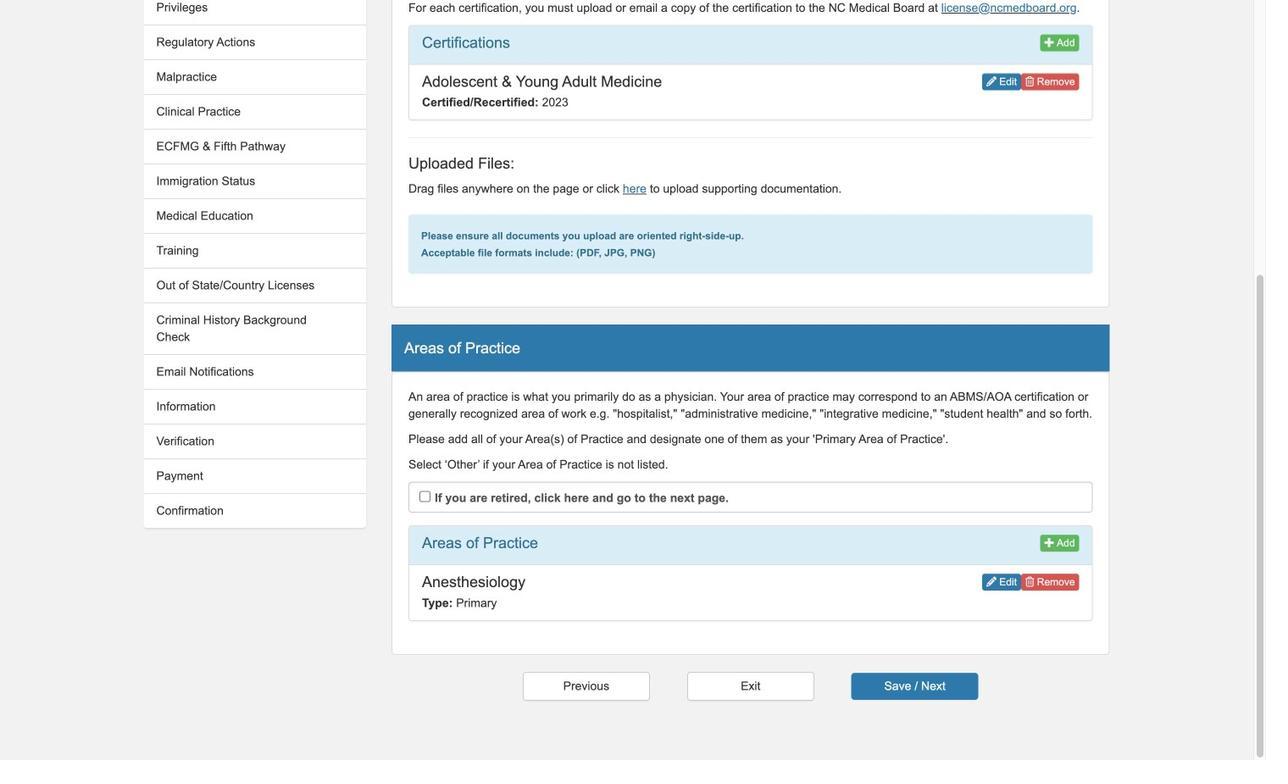 Task type: describe. For each thing, give the bounding box(es) containing it.
pencil image
[[987, 577, 997, 587]]

plus image for trash o image related to pencil icon
[[1045, 538, 1055, 548]]



Task type: locate. For each thing, give the bounding box(es) containing it.
trash o image
[[1026, 76, 1035, 86], [1026, 577, 1035, 587]]

trash o image for pencil image
[[1026, 76, 1035, 86]]

2 trash o image from the top
[[1026, 577, 1035, 587]]

1 vertical spatial plus image
[[1045, 538, 1055, 548]]

None checkbox
[[420, 492, 431, 503]]

0 vertical spatial plus image
[[1045, 37, 1055, 47]]

plus image
[[1045, 37, 1055, 47], [1045, 538, 1055, 548]]

2 plus image from the top
[[1045, 538, 1055, 548]]

1 trash o image from the top
[[1026, 76, 1035, 86]]

pencil image
[[987, 76, 997, 86]]

trash o image for pencil icon
[[1026, 577, 1035, 587]]

1 vertical spatial trash o image
[[1026, 577, 1035, 587]]

trash o image right pencil image
[[1026, 76, 1035, 86]]

None button
[[523, 672, 650, 701], [688, 672, 815, 701], [523, 672, 650, 701], [688, 672, 815, 701]]

None submit
[[852, 673, 979, 700]]

1 plus image from the top
[[1045, 37, 1055, 47]]

trash o image right pencil icon
[[1026, 577, 1035, 587]]

plus image for trash o image associated with pencil image
[[1045, 37, 1055, 47]]

0 vertical spatial trash o image
[[1026, 76, 1035, 86]]



Task type: vqa. For each thing, say whether or not it's contained in the screenshot.
trash o icon
yes



